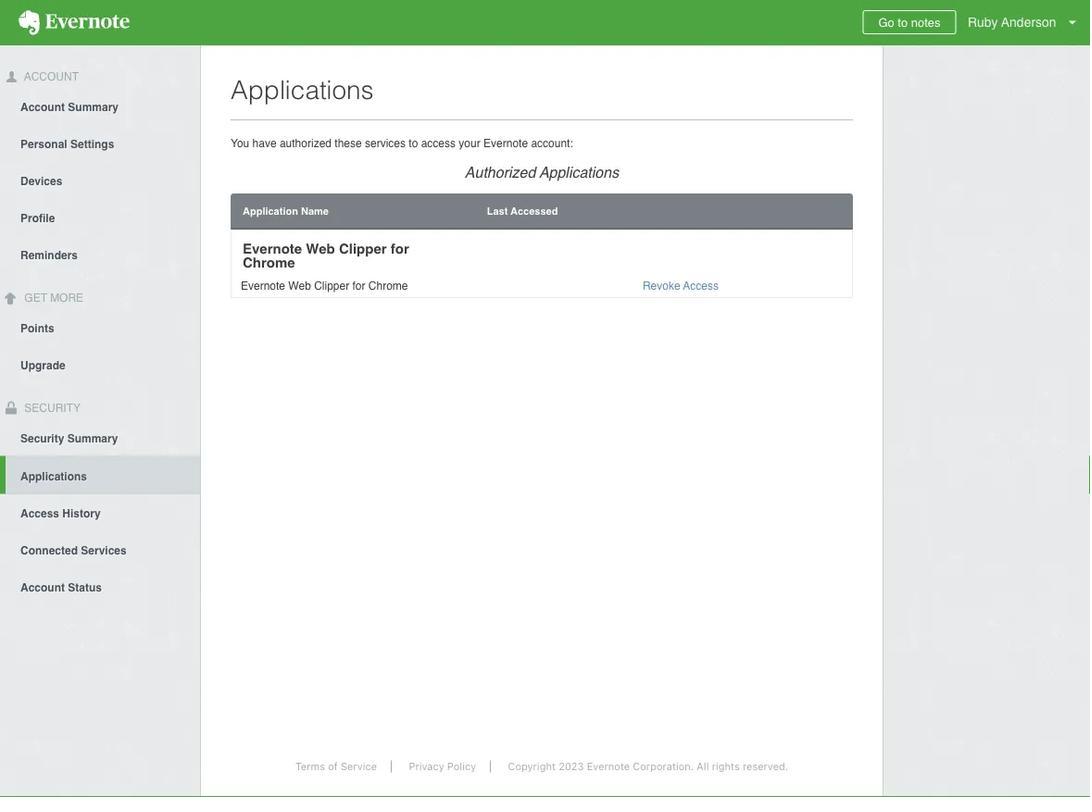 Task type: describe. For each thing, give the bounding box(es) containing it.
1 vertical spatial for
[[353, 280, 365, 293]]

ruby
[[968, 15, 998, 30]]

these
[[335, 137, 362, 150]]

terms of service
[[295, 761, 377, 773]]

1 vertical spatial clipper
[[314, 280, 349, 293]]

application name
[[243, 205, 329, 217]]

go to notes link
[[863, 10, 957, 34]]

authorized
[[280, 137, 332, 150]]

anderson
[[1002, 15, 1057, 30]]

1 horizontal spatial to
[[898, 15, 908, 29]]

all
[[697, 761, 709, 773]]

last
[[487, 205, 508, 217]]

history
[[62, 507, 101, 520]]

reserved.
[[743, 761, 789, 773]]

privacy policy
[[409, 761, 476, 773]]

accessed
[[511, 205, 558, 217]]

chrome inside the evernote web clipper for chrome
[[243, 254, 295, 271]]

reminders
[[20, 249, 78, 262]]

status
[[68, 581, 102, 594]]

corporation.
[[633, 761, 694, 773]]

connected services link
[[0, 531, 200, 568]]

last accessed
[[487, 205, 558, 217]]

upgrade link
[[0, 346, 200, 383]]

devices
[[20, 175, 62, 188]]

web inside the evernote web clipper for chrome
[[306, 240, 335, 257]]

account summary
[[20, 101, 119, 114]]

get
[[24, 292, 47, 305]]

personal settings link
[[0, 125, 200, 162]]

1 vertical spatial evernote web clipper for chrome
[[241, 280, 408, 293]]

account status link
[[0, 568, 200, 605]]

copyright
[[508, 761, 556, 773]]

access
[[421, 137, 456, 150]]

access history
[[20, 507, 101, 520]]

you have authorized these services to access your evernote account:
[[231, 137, 573, 150]]

authorized applications
[[465, 164, 619, 181]]

policy
[[447, 761, 476, 773]]

go
[[879, 15, 895, 29]]

summary for security summary
[[67, 432, 118, 445]]

privacy
[[409, 761, 444, 773]]

connected services
[[20, 544, 127, 557]]

connected
[[20, 544, 78, 557]]

1 horizontal spatial access
[[683, 280, 719, 293]]

authorized
[[465, 164, 536, 181]]

more
[[50, 292, 83, 305]]

ruby anderson
[[968, 15, 1057, 30]]

reminders link
[[0, 236, 200, 273]]

account summary link
[[0, 88, 200, 125]]



Task type: locate. For each thing, give the bounding box(es) containing it.
copyright 2023 evernote corporation. all rights reserved.
[[508, 761, 789, 773]]

revoke access
[[643, 280, 719, 293]]

0 vertical spatial access
[[683, 280, 719, 293]]

evernote web clipper for chrome
[[243, 240, 409, 271], [241, 280, 408, 293]]

security summary link
[[0, 419, 200, 456]]

2 vertical spatial account
[[20, 581, 65, 594]]

services
[[81, 544, 127, 557]]

evernote image
[[0, 10, 148, 35]]

of
[[328, 761, 338, 773]]

you
[[231, 137, 249, 150]]

for
[[391, 240, 409, 257], [353, 280, 365, 293]]

to left access
[[409, 137, 418, 150]]

chrome
[[243, 254, 295, 271], [369, 280, 408, 293]]

evernote
[[484, 137, 528, 150], [243, 240, 302, 257], [241, 280, 285, 293], [587, 761, 630, 773]]

to
[[898, 15, 908, 29], [409, 137, 418, 150]]

account down connected
[[20, 581, 65, 594]]

security up applications link
[[20, 432, 64, 445]]

have
[[253, 137, 277, 150]]

summary up applications link
[[67, 432, 118, 445]]

0 horizontal spatial applications
[[20, 470, 87, 483]]

1 vertical spatial access
[[20, 507, 59, 520]]

access
[[683, 280, 719, 293], [20, 507, 59, 520]]

personal
[[20, 138, 67, 151]]

0 vertical spatial chrome
[[243, 254, 295, 271]]

account
[[21, 70, 79, 83], [20, 101, 65, 114], [20, 581, 65, 594]]

security summary
[[20, 432, 118, 445]]

go to notes
[[879, 15, 941, 29]]

services
[[365, 137, 406, 150]]

1 vertical spatial account
[[20, 101, 65, 114]]

account status
[[20, 581, 102, 594]]

web down name at the left top of page
[[306, 240, 335, 257]]

access up connected
[[20, 507, 59, 520]]

applications
[[231, 75, 374, 105], [539, 164, 619, 181], [20, 470, 87, 483]]

upgrade
[[20, 359, 65, 372]]

web
[[306, 240, 335, 257], [288, 280, 311, 293]]

web down application name
[[288, 280, 311, 293]]

0 vertical spatial clipper
[[339, 240, 387, 257]]

summary
[[68, 101, 119, 114], [67, 432, 118, 445]]

account for account
[[21, 70, 79, 83]]

1 vertical spatial applications
[[539, 164, 619, 181]]

points link
[[0, 309, 200, 346]]

access history link
[[0, 494, 200, 531]]

notes
[[911, 15, 941, 29]]

0 horizontal spatial for
[[353, 280, 365, 293]]

0 vertical spatial for
[[391, 240, 409, 257]]

terms
[[295, 761, 325, 773]]

security
[[21, 402, 81, 415], [20, 432, 64, 445]]

0 vertical spatial evernote web clipper for chrome
[[243, 240, 409, 271]]

devices link
[[0, 162, 200, 199]]

applications up access history
[[20, 470, 87, 483]]

profile
[[20, 212, 55, 225]]

evernote link
[[0, 0, 148, 45]]

2 vertical spatial applications
[[20, 470, 87, 483]]

0 horizontal spatial to
[[409, 137, 418, 150]]

service
[[341, 761, 377, 773]]

account:
[[531, 137, 573, 150]]

1 vertical spatial chrome
[[369, 280, 408, 293]]

security for security summary
[[20, 432, 64, 445]]

account up account summary
[[21, 70, 79, 83]]

security for security
[[21, 402, 81, 415]]

ruby anderson link
[[963, 0, 1090, 45]]

1 horizontal spatial applications
[[231, 75, 374, 105]]

get more
[[21, 292, 83, 305]]

summary for account summary
[[68, 101, 119, 114]]

2023
[[559, 761, 584, 773]]

account for account status
[[20, 581, 65, 594]]

security up security summary
[[21, 402, 81, 415]]

0 vertical spatial summary
[[68, 101, 119, 114]]

personal settings
[[20, 138, 114, 151]]

profile link
[[0, 199, 200, 236]]

for inside the evernote web clipper for chrome
[[391, 240, 409, 257]]

0 horizontal spatial access
[[20, 507, 59, 520]]

terms of service link
[[282, 761, 392, 773]]

1 horizontal spatial for
[[391, 240, 409, 257]]

0 vertical spatial security
[[21, 402, 81, 415]]

access right revoke
[[683, 280, 719, 293]]

0 vertical spatial applications
[[231, 75, 374, 105]]

application
[[243, 205, 298, 217]]

1 vertical spatial summary
[[67, 432, 118, 445]]

1 vertical spatial security
[[20, 432, 64, 445]]

name
[[301, 205, 329, 217]]

1 vertical spatial to
[[409, 137, 418, 150]]

0 vertical spatial account
[[21, 70, 79, 83]]

0 vertical spatial web
[[306, 240, 335, 257]]

points
[[20, 322, 54, 335]]

2 horizontal spatial applications
[[539, 164, 619, 181]]

settings
[[70, 138, 114, 151]]

account up personal
[[20, 101, 65, 114]]

1 horizontal spatial chrome
[[369, 280, 408, 293]]

clipper
[[339, 240, 387, 257], [314, 280, 349, 293]]

to right go
[[898, 15, 908, 29]]

0 vertical spatial to
[[898, 15, 908, 29]]

applications down account:
[[539, 164, 619, 181]]

account for account summary
[[20, 101, 65, 114]]

privacy policy link
[[395, 761, 491, 773]]

your
[[459, 137, 481, 150]]

applications link
[[6, 456, 200, 494]]

revoke access link
[[643, 280, 719, 293]]

rights
[[712, 761, 740, 773]]

revoke
[[643, 280, 681, 293]]

applications up authorized
[[231, 75, 374, 105]]

0 horizontal spatial chrome
[[243, 254, 295, 271]]

1 vertical spatial web
[[288, 280, 311, 293]]

summary up personal settings link
[[68, 101, 119, 114]]



Task type: vqa. For each thing, say whether or not it's contained in the screenshot.
)
no



